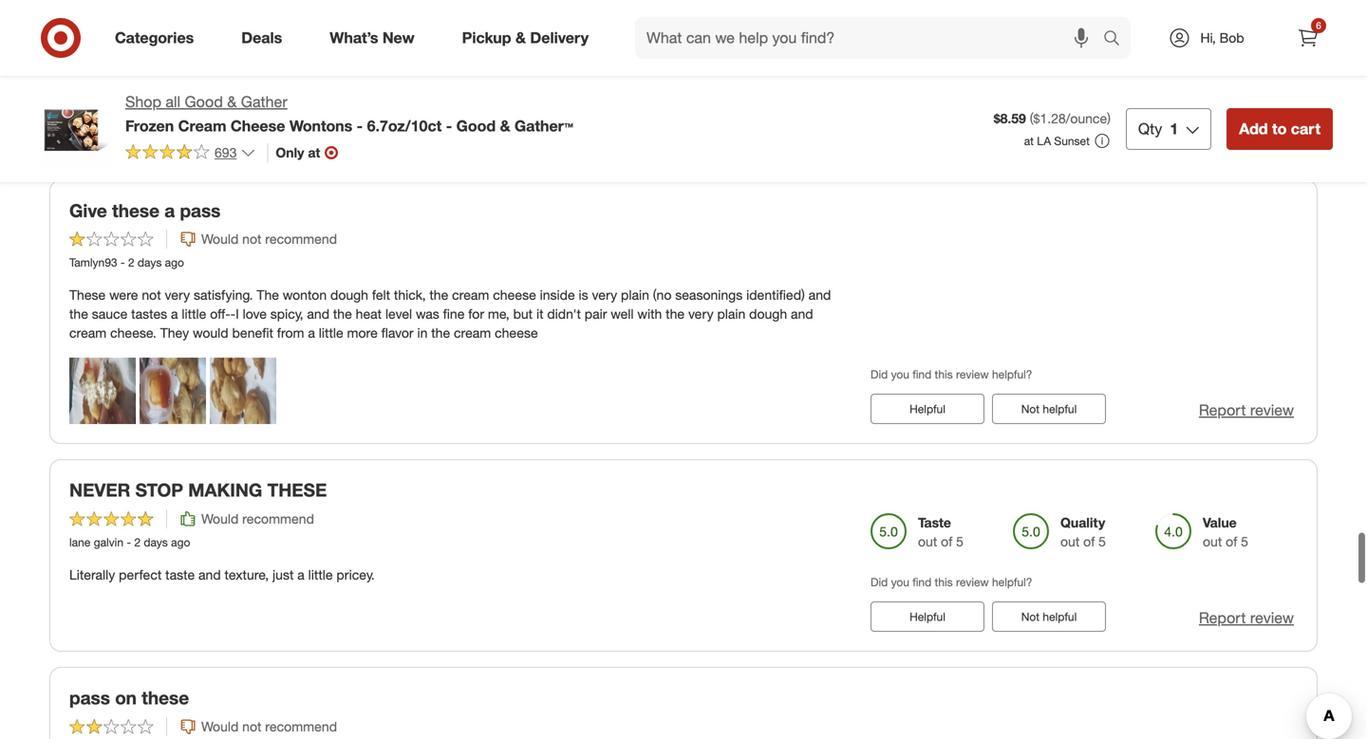 Task type: vqa. For each thing, say whether or not it's contained in the screenshot.
top dough
yes



Task type: locate. For each thing, give the bounding box(es) containing it.
very up pair
[[592, 287, 617, 304]]

2 report from the top
[[1199, 609, 1246, 628]]

did you find this review helpful? for would not recommend
[[871, 367, 1032, 382]]

1 helpful from the top
[[910, 402, 946, 417]]

not for out of 5
[[1021, 610, 1040, 624]]

1 vertical spatial helpful
[[1043, 610, 1077, 624]]

2 report review button from the top
[[1199, 608, 1294, 629]]

$8.59
[[994, 110, 1026, 127]]

0 horizontal spatial good
[[185, 93, 223, 111]]

would
[[201, 231, 239, 247], [201, 511, 239, 527], [201, 719, 239, 735]]

1 vertical spatial helpful button
[[871, 602, 985, 632]]

1 horizontal spatial &
[[500, 117, 510, 135]]

1 horizontal spatial plain
[[717, 306, 746, 323]]

0 vertical spatial &
[[516, 29, 526, 47]]

hi,
[[1201, 29, 1216, 46]]

693 link
[[125, 143, 256, 165]]

and left texture,
[[198, 567, 221, 584]]

1 horizontal spatial dough
[[749, 306, 787, 323]]

What can we help you find? suggestions appear below search field
[[635, 17, 1108, 59]]

cheese down but
[[495, 325, 538, 342]]

- down satisfying.
[[230, 306, 236, 323]]

1 vertical spatial report review button
[[1199, 608, 1294, 629]]

did for out of 5
[[871, 575, 888, 590]]

out for quality out of 5
[[1061, 534, 1080, 550]]

what's new
[[330, 29, 415, 47]]

plain down seasonings on the top of the page
[[717, 306, 746, 323]]

1 vertical spatial this
[[935, 575, 953, 590]]

0 horizontal spatial 5
[[956, 534, 964, 550]]

well
[[611, 306, 634, 323]]

2 horizontal spatial &
[[516, 29, 526, 47]]

2 find from the top
[[913, 575, 932, 590]]

literally perfect taste and texture, just a little pricey.
[[69, 567, 375, 584]]

search button
[[1095, 17, 1140, 63]]

ago up literally perfect taste and texture, just a little pricey.
[[171, 535, 190, 550]]

2 5 from the left
[[1099, 534, 1106, 550]]

0 vertical spatial report review button
[[1199, 400, 1294, 422]]

1 you from the top
[[891, 367, 909, 382]]

the down (no
[[666, 306, 685, 323]]

1 did you find this review helpful? from the top
[[871, 367, 1032, 382]]

2 of from the left
[[1083, 534, 1095, 550]]

the up the was
[[430, 287, 448, 304]]

1 horizontal spatial out
[[1061, 534, 1080, 550]]

5 for quality out of 5
[[1099, 534, 1106, 550]]

&
[[516, 29, 526, 47], [227, 93, 237, 111], [500, 117, 510, 135]]

days up were
[[138, 255, 162, 270]]

very down seasonings on the top of the page
[[688, 306, 714, 323]]

lane galvin - 2 days ago
[[69, 535, 190, 550]]

0 vertical spatial report review
[[1199, 401, 1294, 420]]

2 vertical spatial little
[[308, 567, 333, 584]]

0 vertical spatial would
[[201, 231, 239, 247]]

0 vertical spatial 2
[[128, 255, 134, 270]]

cream
[[178, 117, 226, 135]]

1 of from the left
[[941, 534, 953, 550]]

categories link
[[99, 17, 218, 59]]

you
[[891, 367, 909, 382], [891, 575, 909, 590]]

2 did you find this review helpful? from the top
[[871, 575, 1032, 590]]

report for out of 5
[[1199, 609, 1246, 628]]

0 vertical spatial helpful
[[1043, 402, 1077, 417]]

& left gather™
[[500, 117, 510, 135]]

0 vertical spatial this
[[935, 367, 953, 382]]

benefit
[[232, 325, 273, 342]]

not
[[242, 231, 261, 247], [142, 287, 161, 304], [242, 719, 261, 735]]

good left gather™
[[456, 117, 496, 135]]

at
[[1024, 134, 1034, 148], [308, 144, 320, 161]]

0 vertical spatial report
[[1199, 401, 1246, 420]]

did
[[871, 367, 888, 382], [871, 575, 888, 590]]

1 did from the top
[[871, 367, 888, 382]]

out inside "quality out of 5"
[[1061, 534, 1080, 550]]

recommend
[[265, 231, 337, 247], [242, 511, 314, 527], [265, 719, 337, 735]]

2 you from the top
[[891, 575, 909, 590]]

out inside "value out of 5"
[[1203, 534, 1222, 550]]

0 vertical spatial dough
[[330, 287, 368, 304]]

1 find from the top
[[913, 367, 932, 382]]

2 vertical spatial not
[[242, 719, 261, 735]]

1 vertical spatial you
[[891, 575, 909, 590]]

1 vertical spatial did
[[871, 575, 888, 590]]

1 vertical spatial not helpful button
[[992, 602, 1106, 632]]

cheese
[[493, 287, 536, 304], [495, 325, 538, 342]]

at left la
[[1024, 134, 1034, 148]]

dough down the identified)
[[749, 306, 787, 323]]

dough
[[330, 287, 368, 304], [749, 306, 787, 323]]

add to cart
[[1239, 120, 1321, 138]]

0 vertical spatial did
[[871, 367, 888, 382]]

2 report review from the top
[[1199, 609, 1294, 628]]

gather
[[241, 93, 287, 111]]

shop all good & gather frozen cream cheese wontons - 6.7oz/10ct - good & gather™
[[125, 93, 573, 135]]

1 horizontal spatial of
[[1083, 534, 1095, 550]]

2 out from the left
[[1061, 534, 1080, 550]]

2 not helpful from the top
[[1021, 610, 1077, 624]]

report review for would not recommend
[[1199, 401, 1294, 420]]

0 vertical spatial helpful button
[[871, 394, 985, 425]]

ago up tastes at the top
[[165, 255, 184, 270]]

report review button
[[1199, 400, 1294, 422], [1199, 608, 1294, 629]]

cream down sauce
[[69, 325, 107, 342]]

not
[[1021, 402, 1040, 417], [1021, 610, 1040, 624]]

1 report review button from the top
[[1199, 400, 1294, 422]]

give
[[69, 200, 107, 222]]

and down the identified)
[[791, 306, 813, 323]]

1 vertical spatial not
[[142, 287, 161, 304]]

/ounce
[[1066, 110, 1107, 127]]

little left more
[[319, 325, 343, 342]]

good
[[185, 93, 223, 111], [456, 117, 496, 135]]

texture,
[[225, 567, 269, 584]]

1 helpful? from the top
[[992, 367, 1032, 382]]

0 vertical spatial plain
[[621, 287, 649, 304]]

dough up heat
[[330, 287, 368, 304]]

1 vertical spatial taste
[[165, 567, 195, 584]]

1 helpful button from the top
[[871, 394, 985, 425]]

ago
[[165, 255, 184, 270], [171, 535, 190, 550]]

2 right galvin
[[134, 535, 141, 550]]

helpful
[[910, 402, 946, 417], [910, 610, 946, 624]]

0 horizontal spatial very
[[165, 287, 190, 304]]

3 5 from the left
[[1241, 534, 1248, 550]]

0 vertical spatial days
[[138, 255, 162, 270]]

2 horizontal spatial 5
[[1241, 534, 1248, 550]]

little up would
[[182, 306, 206, 323]]

1 vertical spatial ago
[[171, 535, 190, 550]]

pass left on
[[69, 687, 110, 709]]

2 did from the top
[[871, 575, 888, 590]]

0 vertical spatial would not recommend
[[201, 231, 337, 247]]

0 vertical spatial helpful
[[910, 402, 946, 417]]

good up cream
[[185, 93, 223, 111]]

of inside taste out of 5
[[941, 534, 953, 550]]

you for out of 5
[[891, 575, 909, 590]]

helpful button for out of 5
[[871, 602, 985, 632]]

1 report from the top
[[1199, 401, 1246, 420]]

& right pickup at the left top of page
[[516, 29, 526, 47]]

would not recommend
[[201, 231, 337, 247], [201, 719, 337, 735]]

of for quality
[[1083, 534, 1095, 550]]

of inside "quality out of 5"
[[1083, 534, 1095, 550]]

2 horizontal spatial out
[[1203, 534, 1222, 550]]

pass down 693 link
[[180, 200, 221, 222]]

2 vertical spatial would
[[201, 719, 239, 735]]

is
[[579, 287, 588, 304]]

these were not very satisfying. the wonton dough felt thick, the cream cheese inside is very plain (no seasonings identified) and the sauce tastes a little off--i love spicy, and the heat level was fine for me, but it didn't pair well with the very plain dough and cream cheese. they would benefit from a little more flavor in the cream cheese
[[69, 287, 831, 342]]

the
[[257, 287, 279, 304]]

0 vertical spatial helpful?
[[992, 367, 1032, 382]]

1 vertical spatial not
[[1021, 610, 1040, 624]]

tastes
[[131, 306, 167, 323]]

0 horizontal spatial dough
[[330, 287, 368, 304]]

wontons
[[289, 117, 352, 135]]

2 not helpful button from the top
[[992, 602, 1106, 632]]

qty 1
[[1138, 120, 1178, 138]]

cream
[[452, 287, 489, 304], [69, 325, 107, 342], [454, 325, 491, 342]]

report
[[1199, 401, 1246, 420], [1199, 609, 1246, 628]]

1 horizontal spatial taste
[[918, 515, 951, 531]]

0 horizontal spatial &
[[227, 93, 237, 111]]

these right give
[[112, 200, 159, 222]]

2 would from the top
[[201, 511, 239, 527]]

did you find this review helpful?
[[871, 367, 1032, 382], [871, 575, 1032, 590]]

2 vertical spatial recommend
[[265, 719, 337, 735]]

little left pricey.
[[308, 567, 333, 584]]

5 inside "value out of 5"
[[1241, 534, 1248, 550]]

(no
[[653, 287, 672, 304]]

of inside "value out of 5"
[[1226, 534, 1237, 550]]

1 vertical spatial helpful
[[910, 610, 946, 624]]

just
[[273, 567, 294, 584]]

1 vertical spatial dough
[[749, 306, 787, 323]]

0 vertical spatial did you find this review helpful?
[[871, 367, 1032, 382]]

this for out of 5
[[935, 575, 953, 590]]

1 5 from the left
[[956, 534, 964, 550]]

tamlyn93 - 2 days ago
[[69, 255, 184, 270]]

did you find this review helpful? for out of 5
[[871, 575, 1032, 590]]

1 vertical spatial report
[[1199, 609, 1246, 628]]

1 would from the top
[[201, 231, 239, 247]]

0 vertical spatial not
[[1021, 402, 1040, 417]]

not helpful button for out of 5
[[992, 602, 1106, 632]]

5 inside taste out of 5
[[956, 534, 964, 550]]

1 vertical spatial &
[[227, 93, 237, 111]]

2 up were
[[128, 255, 134, 270]]

very up tastes at the top
[[165, 287, 190, 304]]

cheese up but
[[493, 287, 536, 304]]

very
[[165, 287, 190, 304], [592, 287, 617, 304], [688, 306, 714, 323]]

shop
[[125, 93, 161, 111]]

0 horizontal spatial of
[[941, 534, 953, 550]]

helpful for would not recommend
[[910, 402, 946, 417]]

0 vertical spatial good
[[185, 93, 223, 111]]

- right 6.7oz/10ct
[[446, 117, 452, 135]]

plain up well
[[621, 287, 649, 304]]

2 this from the top
[[935, 575, 953, 590]]

delivery
[[530, 29, 589, 47]]

these right on
[[142, 687, 189, 709]]

0 horizontal spatial out
[[918, 534, 937, 550]]

cream down for in the top left of the page
[[454, 325, 491, 342]]

in
[[417, 325, 428, 342]]

report review button for out of 5
[[1199, 608, 1294, 629]]

the
[[430, 287, 448, 304], [69, 306, 88, 323], [333, 306, 352, 323], [666, 306, 685, 323], [431, 325, 450, 342]]

this
[[935, 367, 953, 382], [935, 575, 953, 590]]

and
[[809, 287, 831, 304], [307, 306, 329, 323], [791, 306, 813, 323], [198, 567, 221, 584]]

1 not from the top
[[1021, 402, 1040, 417]]

taste
[[918, 515, 951, 531], [165, 567, 195, 584]]

out for value out of 5
[[1203, 534, 1222, 550]]

love
[[243, 306, 267, 323]]

report review
[[1199, 401, 1294, 420], [1199, 609, 1294, 628]]

me,
[[488, 306, 510, 323]]

the left heat
[[333, 306, 352, 323]]

report review for out of 5
[[1199, 609, 1294, 628]]

1 not helpful button from the top
[[992, 394, 1106, 425]]

5 inside "quality out of 5"
[[1099, 534, 1106, 550]]

1 vertical spatial good
[[456, 117, 496, 135]]

1 this from the top
[[935, 367, 953, 382]]

at right only
[[308, 144, 320, 161]]

helpful?
[[992, 367, 1032, 382], [992, 575, 1032, 590]]

helpful button for would not recommend
[[871, 394, 985, 425]]

1 vertical spatial would not recommend
[[201, 719, 337, 735]]

2 helpful? from the top
[[992, 575, 1032, 590]]

out inside taste out of 5
[[918, 534, 937, 550]]

2 vertical spatial &
[[500, 117, 510, 135]]

days up perfect
[[144, 535, 168, 550]]

for
[[468, 306, 484, 323]]

0 vertical spatial find
[[913, 367, 932, 382]]

would recommend
[[201, 511, 314, 527]]

not helpful for out of 5
[[1021, 610, 1077, 624]]

1 vertical spatial not helpful
[[1021, 610, 1077, 624]]

would for pass
[[201, 231, 239, 247]]

Verified purchases checkbox
[[1166, 69, 1185, 88]]

but
[[513, 306, 533, 323]]

taste inside taste out of 5
[[918, 515, 951, 531]]

0 vertical spatial not helpful button
[[992, 394, 1106, 425]]

was
[[416, 306, 439, 323]]

1 vertical spatial these
[[142, 687, 189, 709]]

3 out from the left
[[1203, 534, 1222, 550]]

thick,
[[394, 287, 426, 304]]

a down 693 link
[[164, 200, 175, 222]]

0 vertical spatial not helpful
[[1021, 402, 1077, 417]]

1 horizontal spatial pass
[[180, 200, 221, 222]]

1 vertical spatial report review
[[1199, 609, 1294, 628]]

0 vertical spatial taste
[[918, 515, 951, 531]]

hi, bob
[[1201, 29, 1244, 46]]

1 vertical spatial would
[[201, 511, 239, 527]]

1 helpful from the top
[[1043, 402, 1077, 417]]

galvin
[[94, 535, 123, 550]]

1 not helpful from the top
[[1021, 402, 1077, 417]]

would for these
[[201, 511, 239, 527]]

1 vertical spatial plain
[[717, 306, 746, 323]]

& left gather
[[227, 93, 237, 111]]

1 vertical spatial cheese
[[495, 325, 538, 342]]

out
[[918, 534, 937, 550], [1061, 534, 1080, 550], [1203, 534, 1222, 550]]

5
[[956, 534, 964, 550], [1099, 534, 1106, 550], [1241, 534, 1248, 550]]

were
[[109, 287, 138, 304]]

1 report review from the top
[[1199, 401, 1294, 420]]

helpful
[[1043, 402, 1077, 417], [1043, 610, 1077, 624]]

of
[[941, 534, 953, 550], [1083, 534, 1095, 550], [1226, 534, 1237, 550]]

1 out from the left
[[918, 534, 937, 550]]

2 helpful button from the top
[[871, 602, 985, 632]]

2 helpful from the top
[[910, 610, 946, 624]]

not for would not recommend
[[1021, 402, 1040, 417]]

1 vertical spatial did you find this review helpful?
[[871, 575, 1032, 590]]

1 vertical spatial helpful?
[[992, 575, 1032, 590]]

2 horizontal spatial of
[[1226, 534, 1237, 550]]

not helpful button for would not recommend
[[992, 394, 1106, 425]]

pass on these
[[69, 687, 189, 709]]

helpful for would not recommend
[[1043, 402, 1077, 417]]

2 not from the top
[[1021, 610, 1040, 624]]

2 helpful from the top
[[1043, 610, 1077, 624]]

literally
[[69, 567, 115, 584]]

0 horizontal spatial pass
[[69, 687, 110, 709]]

- right 'tamlyn93'
[[120, 255, 125, 270]]

3 of from the left
[[1226, 534, 1237, 550]]

1 horizontal spatial good
[[456, 117, 496, 135]]

1 vertical spatial find
[[913, 575, 932, 590]]

1 horizontal spatial 5
[[1099, 534, 1106, 550]]

1 horizontal spatial at
[[1024, 134, 1034, 148]]

0 vertical spatial you
[[891, 367, 909, 382]]

5 for value out of 5
[[1241, 534, 1248, 550]]

a
[[164, 200, 175, 222], [171, 306, 178, 323], [308, 325, 315, 342], [297, 567, 305, 584]]

out for taste out of 5
[[918, 534, 937, 550]]

identified)
[[746, 287, 805, 304]]

pass
[[180, 200, 221, 222], [69, 687, 110, 709]]



Task type: describe. For each thing, give the bounding box(es) containing it.
0 vertical spatial recommend
[[265, 231, 337, 247]]

i
[[236, 306, 239, 323]]

deals
[[241, 29, 282, 47]]

1 vertical spatial recommend
[[242, 511, 314, 527]]

find for would not recommend
[[913, 367, 932, 382]]

la
[[1037, 134, 1051, 148]]

lane
[[69, 535, 91, 550]]

with photos
[[1192, 44, 1274, 62]]

photos
[[1227, 44, 1274, 62]]

tamlyn93
[[69, 255, 117, 270]]

6.7oz/10ct
[[367, 117, 442, 135]]

2 horizontal spatial very
[[688, 306, 714, 323]]

pickup
[[462, 29, 511, 47]]

helpful for out of 5
[[1043, 610, 1077, 624]]

did for would not recommend
[[871, 367, 888, 382]]

0 vertical spatial ago
[[165, 255, 184, 270]]

sauce
[[92, 306, 127, 323]]

1
[[1170, 120, 1178, 138]]

find for out of 5
[[913, 575, 932, 590]]

- right galvin
[[127, 535, 131, 550]]

it
[[536, 306, 544, 323]]

more
[[347, 325, 378, 342]]

on
[[115, 687, 137, 709]]

guest review image 3 of 3, zoom in image
[[210, 358, 276, 425]]

level
[[385, 306, 412, 323]]

0 vertical spatial pass
[[180, 200, 221, 222]]

only at
[[276, 144, 320, 161]]

heat
[[356, 306, 382, 323]]

guest review image 2 of 3, zoom in image
[[140, 358, 206, 425]]

0 vertical spatial not
[[242, 231, 261, 247]]

0 horizontal spatial plain
[[621, 287, 649, 304]]

felt
[[372, 287, 390, 304]]

- inside these were not very satisfying. the wonton dough felt thick, the cream cheese inside is very plain (no seasonings identified) and the sauce tastes a little off--i love spicy, and the heat level was fine for me, but it didn't pair well with the very plain dough and cream cheese. they would benefit from a little more flavor in the cream cheese
[[230, 306, 236, 323]]

new
[[382, 29, 415, 47]]

report review button for would not recommend
[[1199, 400, 1294, 422]]

quality
[[1061, 515, 1105, 531]]

with
[[637, 306, 662, 323]]

cart
[[1291, 120, 1321, 138]]

)
[[1107, 110, 1111, 127]]

1 vertical spatial little
[[319, 325, 343, 342]]

never stop making these
[[69, 480, 327, 501]]

value
[[1203, 515, 1237, 531]]

you for would not recommend
[[891, 367, 909, 382]]

report for would not recommend
[[1199, 401, 1246, 420]]

a right the from
[[308, 325, 315, 342]]

the down these
[[69, 306, 88, 323]]

flavor
[[381, 325, 414, 342]]

stop
[[135, 480, 183, 501]]

pair
[[585, 306, 607, 323]]

6 link
[[1287, 17, 1329, 59]]

add to cart button
[[1227, 108, 1333, 150]]

of for value
[[1226, 534, 1237, 550]]

all
[[166, 93, 180, 111]]

wonton
[[283, 287, 327, 304]]

0 vertical spatial cheese
[[493, 287, 536, 304]]

didn't
[[547, 306, 581, 323]]

these
[[69, 287, 106, 304]]

(
[[1030, 110, 1033, 127]]

guest review image 1 of 3, zoom in image
[[69, 358, 136, 425]]

taste out of 5
[[918, 515, 964, 550]]

only
[[276, 144, 304, 161]]

cream up for in the top left of the page
[[452, 287, 489, 304]]

verified purchases
[[1192, 69, 1318, 88]]

1 horizontal spatial very
[[592, 287, 617, 304]]

a up they
[[171, 306, 178, 323]]

1 vertical spatial days
[[144, 535, 168, 550]]

perfect
[[119, 567, 162, 584]]

gather™
[[515, 117, 573, 135]]

1 vertical spatial 2
[[134, 535, 141, 550]]

purchases
[[1247, 69, 1318, 88]]

bob
[[1220, 29, 1244, 46]]

and down wonton
[[307, 306, 329, 323]]

they
[[160, 325, 189, 342]]

image of frozen cream cheese wontons - 6.7oz/10ct - good & gather™ image
[[34, 91, 110, 167]]

2 would not recommend from the top
[[201, 719, 337, 735]]

a right just
[[297, 567, 305, 584]]

not inside these were not very satisfying. the wonton dough felt thick, the cream cheese inside is very plain (no seasonings identified) and the sauce tastes a little off--i love spicy, and the heat level was fine for me, but it didn't pair well with the very plain dough and cream cheese. they would benefit from a little more flavor in the cream cheese
[[142, 287, 161, 304]]

what's new link
[[314, 17, 438, 59]]

frozen
[[125, 117, 174, 135]]

verified
[[1192, 69, 1243, 88]]

0 vertical spatial little
[[182, 306, 206, 323]]

pricey.
[[337, 567, 375, 584]]

helpful for out of 5
[[910, 610, 946, 624]]

1 vertical spatial pass
[[69, 687, 110, 709]]

pickup & delivery
[[462, 29, 589, 47]]

5 for taste out of 5
[[956, 534, 964, 550]]

of for taste
[[941, 534, 953, 550]]

helpful? for out of 5
[[992, 575, 1032, 590]]

give these a pass
[[69, 200, 221, 222]]

3 would from the top
[[201, 719, 239, 735]]

making
[[188, 480, 262, 501]]

from
[[277, 325, 304, 342]]

this for would not recommend
[[935, 367, 953, 382]]

the right in
[[431, 325, 450, 342]]

not helpful for would not recommend
[[1021, 402, 1077, 417]]

never
[[69, 480, 130, 501]]

$1.28
[[1033, 110, 1066, 127]]

at la sunset
[[1024, 134, 1090, 148]]

qty
[[1138, 120, 1162, 138]]

inside
[[540, 287, 575, 304]]

seasonings
[[675, 287, 743, 304]]

what's
[[330, 29, 378, 47]]

add
[[1239, 120, 1268, 138]]

$8.59 ( $1.28 /ounce )
[[994, 110, 1111, 127]]

value out of 5
[[1203, 515, 1248, 550]]

helpful? for would not recommend
[[992, 367, 1032, 382]]

0 vertical spatial these
[[112, 200, 159, 222]]

and right the identified)
[[809, 287, 831, 304]]

cheese
[[231, 117, 285, 135]]

quality out of 5
[[1061, 515, 1106, 550]]

With photos checkbox
[[1166, 44, 1185, 63]]

- right wontons at the top of the page
[[357, 117, 363, 135]]

spicy,
[[270, 306, 303, 323]]

sunset
[[1054, 134, 1090, 148]]

1 would not recommend from the top
[[201, 231, 337, 247]]

to
[[1272, 120, 1287, 138]]

off-
[[210, 306, 230, 323]]

0 horizontal spatial at
[[308, 144, 320, 161]]

with
[[1192, 44, 1222, 62]]

6
[[1316, 19, 1321, 31]]

0 horizontal spatial taste
[[165, 567, 195, 584]]

deals link
[[225, 17, 306, 59]]



